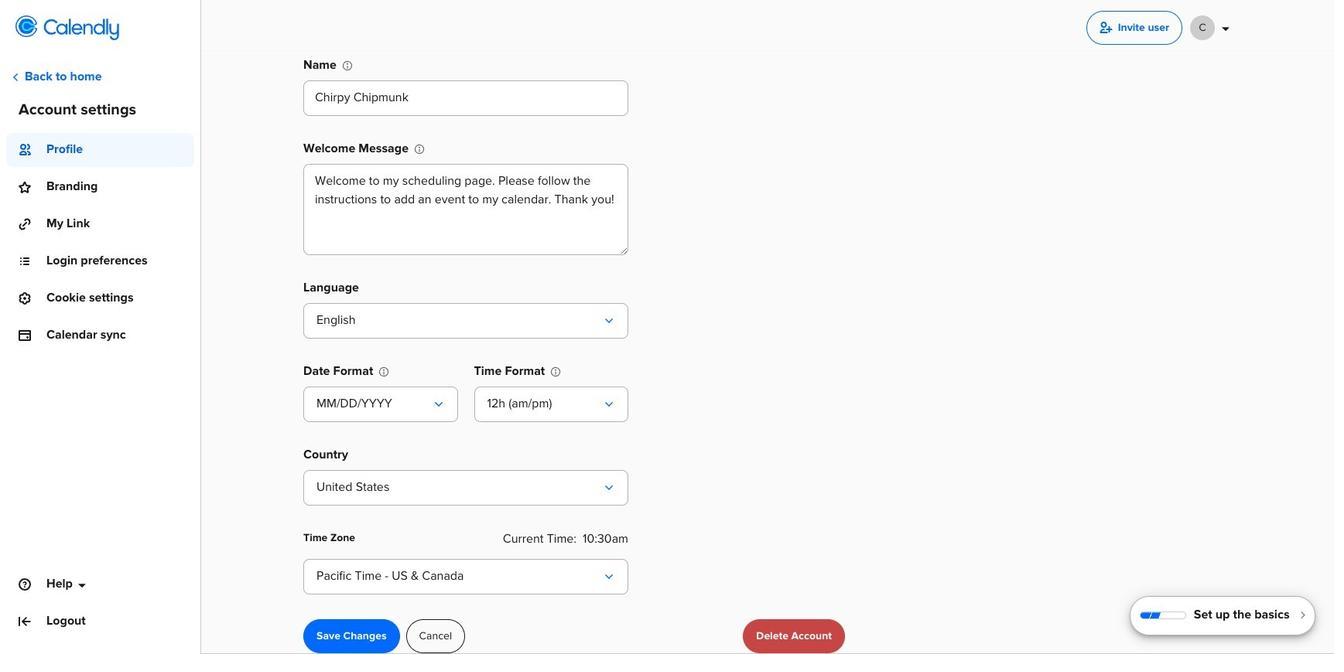 Task type: describe. For each thing, give the bounding box(es) containing it.
main navigation element
[[0, 0, 201, 655]]

calendly image
[[43, 19, 119, 40]]



Task type: vqa. For each thing, say whether or not it's contained in the screenshot.
Avatar
no



Task type: locate. For each thing, give the bounding box(es) containing it.
None text field
[[303, 80, 628, 116], [303, 164, 628, 255], [303, 80, 628, 116], [303, 164, 628, 255]]

None button
[[303, 303, 628, 339], [303, 387, 458, 422], [474, 387, 628, 422], [303, 470, 628, 506], [303, 559, 628, 595], [303, 303, 628, 339], [303, 387, 458, 422], [474, 387, 628, 422], [303, 470, 628, 506], [303, 559, 628, 595]]



